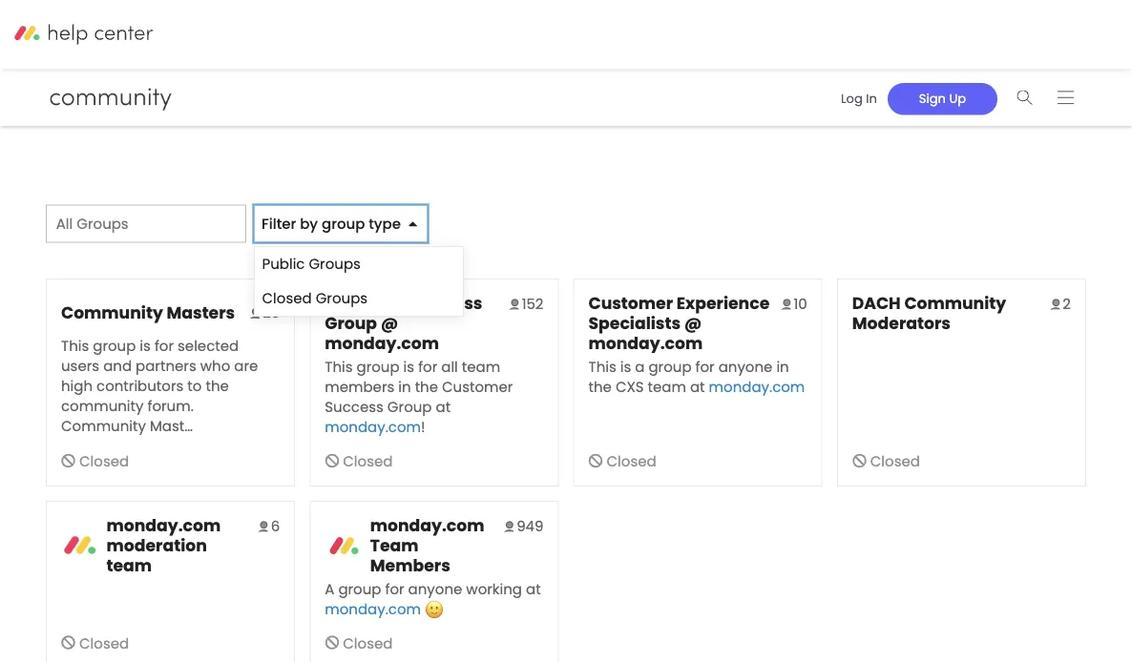 Task type: locate. For each thing, give the bounding box(es) containing it.
anyone
[[719, 357, 773, 377], [408, 579, 463, 600]]

1 vertical spatial anyone
[[408, 579, 463, 600]]

monday.com inside customer experience specialists @ monday.com
[[589, 332, 703, 355]]

anyone up :slight_smile: icon
[[408, 579, 463, 600]]

0 horizontal spatial ban image
[[61, 454, 75, 468]]

user image left the 152
[[508, 299, 519, 310]]

1 horizontal spatial this
[[325, 357, 353, 377]]

at right working
[[526, 579, 541, 600]]

1 horizontal spatial the
[[415, 377, 438, 397]]

1 horizontal spatial customer
[[442, 377, 513, 397]]

to
[[188, 376, 202, 396]]

group down 'community masters' at the left
[[93, 336, 136, 356]]

community down high
[[61, 416, 146, 436]]

anyone inside a group for anyone working at monday.com
[[408, 579, 463, 600]]

1 horizontal spatial at
[[526, 579, 541, 600]]

the left cxs
[[589, 377, 612, 397]]

1 radio item from the top
[[255, 247, 463, 282]]

1 horizontal spatial anyone
[[719, 357, 773, 377]]

the right to
[[206, 376, 229, 396]]

group down customer success group @ monday.com
[[357, 357, 400, 377]]

user image left "6"
[[257, 521, 268, 533]]

:slight_smile: image
[[425, 601, 444, 620]]

in inside the this is a group for anyone in the cxs team at
[[777, 357, 790, 377]]

is left all
[[404, 357, 415, 377]]

user image left 10
[[780, 299, 791, 310]]

sign up button
[[888, 83, 998, 115]]

for down customer experience specialists @ monday.com
[[696, 357, 715, 377]]

the left all
[[415, 377, 438, 397]]

0 horizontal spatial @
[[381, 312, 399, 335]]

@ up members
[[381, 312, 399, 335]]

community inside dach community moderators
[[905, 292, 1007, 315]]

the inside this group is for all team members in the customer success group at monday.com !
[[415, 377, 438, 397]]

user image left 25
[[249, 308, 260, 319]]

radio item
[[255, 247, 463, 282], [255, 282, 463, 316]]

group
[[322, 214, 365, 234], [93, 336, 136, 356], [357, 357, 400, 377], [649, 357, 692, 377], [339, 579, 382, 600]]

for right the a at the bottom left of the page
[[385, 579, 405, 600]]

this
[[61, 336, 89, 356], [325, 357, 353, 377], [589, 357, 617, 377]]

at right !
[[436, 397, 451, 417]]

0 vertical spatial anyone
[[719, 357, 773, 377]]

user image left 2
[[1049, 299, 1061, 310]]

group for this group is for selected users and partners who are high contributors to the community forum. community mast…
[[93, 336, 136, 356]]

group right the a at the bottom left of the page
[[339, 579, 382, 600]]

at inside a group for anyone working at monday.com
[[526, 579, 541, 600]]

is inside the this is a group for anyone in the cxs team at
[[621, 357, 632, 377]]

@ inside customer success group @ monday.com
[[381, 312, 399, 335]]

moderation
[[107, 535, 207, 558]]

2 @ from the left
[[685, 312, 702, 335]]

success left !
[[325, 397, 384, 417]]

this group is for selected users and partners who are high contributors to the community forum. community mast…
[[61, 336, 258, 436]]

this inside this group is for selected users and partners who are high contributors to the community forum. community mast…
[[61, 336, 89, 356]]

All Groups search field
[[46, 205, 246, 243]]

2 horizontal spatial the
[[589, 377, 612, 397]]

user image for community masters
[[249, 308, 260, 319]]

in
[[777, 357, 790, 377], [399, 377, 411, 397]]

specialists
[[589, 312, 681, 335]]

monday.com up members
[[325, 332, 439, 355]]

log in
[[842, 90, 878, 107]]

0 horizontal spatial the
[[206, 376, 229, 396]]

is inside this group is for all team members in the customer success group at monday.com !
[[404, 357, 415, 377]]

customer
[[325, 292, 410, 315], [589, 292, 674, 315], [442, 377, 513, 397]]

is down 'community masters' at the left
[[140, 336, 151, 356]]

a group for anyone working at monday.com
[[325, 579, 541, 620]]

1 horizontal spatial @
[[685, 312, 702, 335]]

ban image for this is a group for anyone in the cxs team at
[[589, 454, 603, 468]]

monday.com link for customer success group @ monday.com
[[325, 417, 421, 437]]

menu image
[[1059, 90, 1075, 105]]

group inside this group is for selected users and partners who are high contributors to the community forum. community mast…
[[93, 336, 136, 356]]

sign up
[[920, 90, 967, 107]]

1 horizontal spatial team
[[462, 357, 501, 377]]

group for this group is for all team members in the customer success group at monday.com !
[[357, 357, 400, 377]]

1 horizontal spatial success
[[413, 292, 483, 315]]

at inside this group is for all team members in the customer success group at monday.com !
[[436, 397, 451, 417]]

@ for specialists
[[685, 312, 702, 335]]

the
[[206, 376, 229, 396], [415, 377, 438, 397], [589, 377, 612, 397]]

0 horizontal spatial group
[[325, 312, 377, 335]]

monday.com logo image
[[14, 23, 203, 45]]

high
[[61, 376, 93, 396]]

@ inside customer experience specialists @ monday.com
[[685, 312, 702, 335]]

customer inside this group is for all team members in the customer success group at monday.com !
[[442, 377, 513, 397]]

anyone inside the this is a group for anyone in the cxs team at
[[719, 357, 773, 377]]

group right a
[[649, 357, 692, 377]]

0 horizontal spatial success
[[325, 397, 384, 417]]

team
[[462, 357, 501, 377], [648, 377, 687, 397], [107, 554, 152, 577]]

monday.com link down members
[[325, 417, 421, 437]]

who
[[200, 356, 230, 376]]

monday.com
[[325, 332, 439, 355], [589, 332, 703, 355], [709, 377, 806, 397], [325, 417, 421, 437], [107, 515, 221, 538], [325, 599, 421, 620]]

is left a
[[621, 357, 632, 377]]

closed for this is a group for anyone in the cxs team at
[[607, 451, 657, 472]]

contributors
[[97, 376, 184, 396]]

@
[[381, 312, 399, 335], [685, 312, 702, 335]]

log in button
[[831, 83, 888, 115]]

ban image for a group for anyone working at
[[325, 636, 339, 651]]

2 horizontal spatial at
[[691, 377, 706, 397]]

customer experience specialists @ monday.com
[[589, 292, 770, 355]]

1 horizontal spatial is
[[404, 357, 415, 377]]

monday.com down members
[[325, 417, 421, 437]]

1 horizontal spatial ban image
[[853, 454, 867, 468]]

group inside a group for anyone working at monday.com
[[339, 579, 382, 600]]

this up high
[[61, 336, 89, 356]]

2 radio item from the top
[[255, 282, 463, 316]]

monday.com inside this group is for all team members in the customer success group at monday.com !
[[325, 417, 421, 437]]

for down 'community masters' at the left
[[155, 336, 174, 356]]

a
[[636, 357, 645, 377]]

group inside this group is for all team members in the customer success group at monday.com !
[[357, 357, 400, 377]]

0 horizontal spatial anyone
[[408, 579, 463, 600]]

this for community masters
[[61, 336, 89, 356]]

2 horizontal spatial customer
[[589, 292, 674, 315]]

community right dach at right
[[905, 292, 1007, 315]]

group up members
[[325, 312, 377, 335]]

at
[[691, 377, 706, 397], [436, 397, 451, 417], [526, 579, 541, 600]]

navigation
[[824, 77, 1087, 118]]

in inside this group is for all team members in the customer success group at monday.com !
[[399, 377, 411, 397]]

customer inside customer success group @ monday.com
[[325, 292, 410, 315]]

sign
[[920, 90, 947, 107]]

0 horizontal spatial customer
[[325, 292, 410, 315]]

this inside the this is a group for anyone in the cxs team at
[[589, 357, 617, 377]]

for left all
[[419, 357, 438, 377]]

at right a
[[691, 377, 706, 397]]

team right "monday moderators" image
[[107, 554, 152, 577]]

for inside this group is for selected users and partners who are high contributors to the community forum. community mast…
[[155, 336, 174, 356]]

anyone down experience
[[719, 357, 773, 377]]

for
[[155, 336, 174, 356], [419, 357, 438, 377], [696, 357, 715, 377], [385, 579, 405, 600]]

success inside customer success group @ monday.com
[[413, 292, 483, 315]]

user image
[[508, 299, 519, 310], [780, 299, 791, 310], [1049, 299, 1061, 310], [249, 308, 260, 319], [257, 521, 268, 533]]

@ up the this is a group for anyone in the cxs team at
[[685, 312, 702, 335]]

are
[[234, 356, 258, 376]]

monday.com link for customer experience specialists @ monday.com
[[709, 377, 806, 397]]

monday community forum image
[[0, 84, 208, 111]]

customer inside customer experience specialists @ monday.com
[[589, 292, 674, 315]]

0 horizontal spatial this
[[61, 336, 89, 356]]

group down customer success group @ monday.com
[[388, 397, 432, 417]]

customer for group
[[325, 292, 410, 315]]

closed
[[79, 451, 129, 472], [343, 451, 393, 472], [607, 451, 657, 472], [871, 451, 921, 472], [79, 634, 129, 654], [343, 634, 393, 654]]

1 horizontal spatial in
[[777, 357, 790, 377]]

closed for this group is for all team members in the customer success group at
[[343, 451, 393, 472]]

monday.com down experience
[[709, 377, 806, 397]]

users
[[61, 356, 100, 376]]

team inside monday.com moderation team
[[107, 554, 152, 577]]

team right a
[[648, 377, 687, 397]]

for inside this group is for all team members in the customer success group at monday.com !
[[419, 357, 438, 377]]

monday.com link down experience
[[709, 377, 806, 397]]

0 vertical spatial monday.com link
[[709, 377, 806, 397]]

monday.com left :slight_smile: icon
[[325, 599, 421, 620]]

0 vertical spatial group
[[325, 312, 377, 335]]

is inside this group is for selected users and partners who are high contributors to the community forum. community mast…
[[140, 336, 151, 356]]

for inside a group for anyone working at monday.com
[[385, 579, 405, 600]]

navigation containing log in
[[824, 77, 1087, 118]]

0 vertical spatial success
[[413, 292, 483, 315]]

is
[[140, 336, 151, 356], [404, 357, 415, 377], [621, 357, 632, 377]]

success up all
[[413, 292, 483, 315]]

152
[[522, 294, 544, 314]]

1 horizontal spatial group
[[388, 397, 432, 417]]

monday.com link left :slight_smile: icon
[[325, 599, 421, 620]]

2 vertical spatial monday.com link
[[325, 599, 421, 620]]

monday.com up a
[[589, 332, 703, 355]]

success
[[413, 292, 483, 315], [325, 397, 384, 417]]

2 horizontal spatial team
[[648, 377, 687, 397]]

members
[[325, 377, 395, 397]]

menu
[[255, 247, 463, 316]]

search image
[[1018, 90, 1034, 105]]

moderators
[[853, 312, 951, 335]]

in
[[867, 90, 878, 107]]

experience
[[677, 292, 770, 315]]

ban image
[[61, 454, 75, 468], [853, 454, 867, 468]]

0 horizontal spatial at
[[436, 397, 451, 417]]

team right all
[[462, 357, 501, 377]]

1 vertical spatial monday.com link
[[325, 417, 421, 437]]

0 horizontal spatial is
[[140, 336, 151, 356]]

group
[[325, 312, 377, 335], [388, 397, 432, 417]]

a
[[325, 579, 335, 600]]

this left a
[[589, 357, 617, 377]]

1 vertical spatial success
[[325, 397, 384, 417]]

1 @ from the left
[[381, 312, 399, 335]]

2 horizontal spatial is
[[621, 357, 632, 377]]

0 horizontal spatial team
[[107, 554, 152, 577]]

1 vertical spatial group
[[388, 397, 432, 417]]

this for customer experience specialists @ monday.com
[[589, 357, 617, 377]]

ban image
[[325, 454, 339, 468], [589, 454, 603, 468], [61, 636, 75, 651], [325, 636, 339, 651]]

this down customer success group @ monday.com
[[325, 357, 353, 377]]

team inside this group is for all team members in the customer success group at monday.com !
[[462, 357, 501, 377]]

user image for customer experience specialists @ monday.com
[[780, 299, 791, 310]]

monday.com link
[[709, 377, 806, 397], [325, 417, 421, 437], [325, 599, 421, 620]]

2 horizontal spatial this
[[589, 357, 617, 377]]

community
[[905, 292, 1007, 315], [61, 301, 163, 324], [61, 416, 146, 436]]

0 horizontal spatial in
[[399, 377, 411, 397]]

user image
[[503, 521, 514, 533]]



Task type: vqa. For each thing, say whether or not it's contained in the screenshot.
team inside the this is a group for anyone in the cxs team at
yes



Task type: describe. For each thing, give the bounding box(es) containing it.
the inside the this is a group for anyone in the cxs team at
[[589, 377, 612, 397]]

for inside the this is a group for anyone in the cxs team at
[[696, 357, 715, 377]]

user image for monday.com moderation team
[[257, 521, 268, 533]]

all
[[442, 357, 458, 377]]

selected
[[178, 336, 239, 356]]

by
[[300, 214, 318, 234]]

ban image for this group is for all team members in the customer success group at
[[325, 454, 339, 468]]

closed for this group is for selected users and partners who are high contributors to the community forum. community mast…
[[79, 451, 129, 472]]

is for partners
[[140, 336, 151, 356]]

group inside the this is a group for anyone in the cxs team at
[[649, 357, 692, 377]]

community masters
[[61, 301, 235, 324]]

1 ban image from the left
[[61, 454, 75, 468]]

customer for specialists
[[589, 292, 674, 315]]

is for in
[[404, 357, 415, 377]]

2
[[1064, 294, 1072, 314]]

and
[[103, 356, 132, 376]]

group for a group for anyone working at monday.com
[[339, 579, 382, 600]]

masters
[[167, 301, 235, 324]]

mast…
[[150, 416, 193, 436]]

group inside customer success group @ monday.com
[[325, 312, 377, 335]]

log
[[842, 90, 863, 107]]

@ for group
[[381, 312, 399, 335]]

cxs
[[616, 377, 644, 397]]

dach community moderators
[[853, 292, 1007, 335]]

filter by group type
[[262, 214, 401, 234]]

group inside this group is for all team members in the customer success group at monday.com !
[[388, 397, 432, 417]]

user image for customer success group @ monday.com
[[508, 299, 519, 310]]

monday.com inside a group for anyone working at monday.com
[[325, 599, 421, 620]]

type
[[369, 214, 401, 234]]

community inside this group is for selected users and partners who are high contributors to the community forum. community mast…
[[61, 416, 146, 436]]

closed for a group for anyone working at
[[343, 634, 393, 654]]

group right by
[[322, 214, 365, 234]]

949
[[517, 516, 544, 537]]

team inside the this is a group for anyone in the cxs team at
[[648, 377, 687, 397]]

this is a group for anyone in the cxs team at
[[589, 357, 790, 397]]

at inside the this is a group for anyone in the cxs team at
[[691, 377, 706, 397]]

25
[[263, 303, 280, 323]]

user image for dach community moderators
[[1049, 299, 1061, 310]]

2 ban image from the left
[[853, 454, 867, 468]]

!
[[421, 417, 426, 437]]

up
[[950, 90, 967, 107]]

working
[[466, 579, 523, 600]]

monday.com right "monday moderators" image
[[107, 515, 221, 538]]

dach
[[853, 292, 902, 315]]

community up and
[[61, 301, 163, 324]]

monday team image
[[325, 527, 363, 566]]

this group is for all team members in the customer success group at monday.com !
[[325, 357, 513, 437]]

monday.com moderation team
[[107, 515, 221, 577]]

success inside this group is for all team members in the customer success group at monday.com !
[[325, 397, 384, 417]]

customer success group @ monday.com
[[325, 292, 483, 355]]

partners
[[136, 356, 197, 376]]

community
[[61, 396, 144, 416]]

the inside this group is for selected users and partners who are high contributors to the community forum. community mast…
[[206, 376, 229, 396]]

6
[[271, 516, 280, 537]]

filter
[[262, 214, 296, 234]]

this inside this group is for all team members in the customer success group at monday.com !
[[325, 357, 353, 377]]

monday.com inside customer success group @ monday.com
[[325, 332, 439, 355]]

monday moderators image
[[61, 527, 99, 566]]

forum.
[[148, 396, 194, 416]]

10
[[794, 294, 808, 314]]



